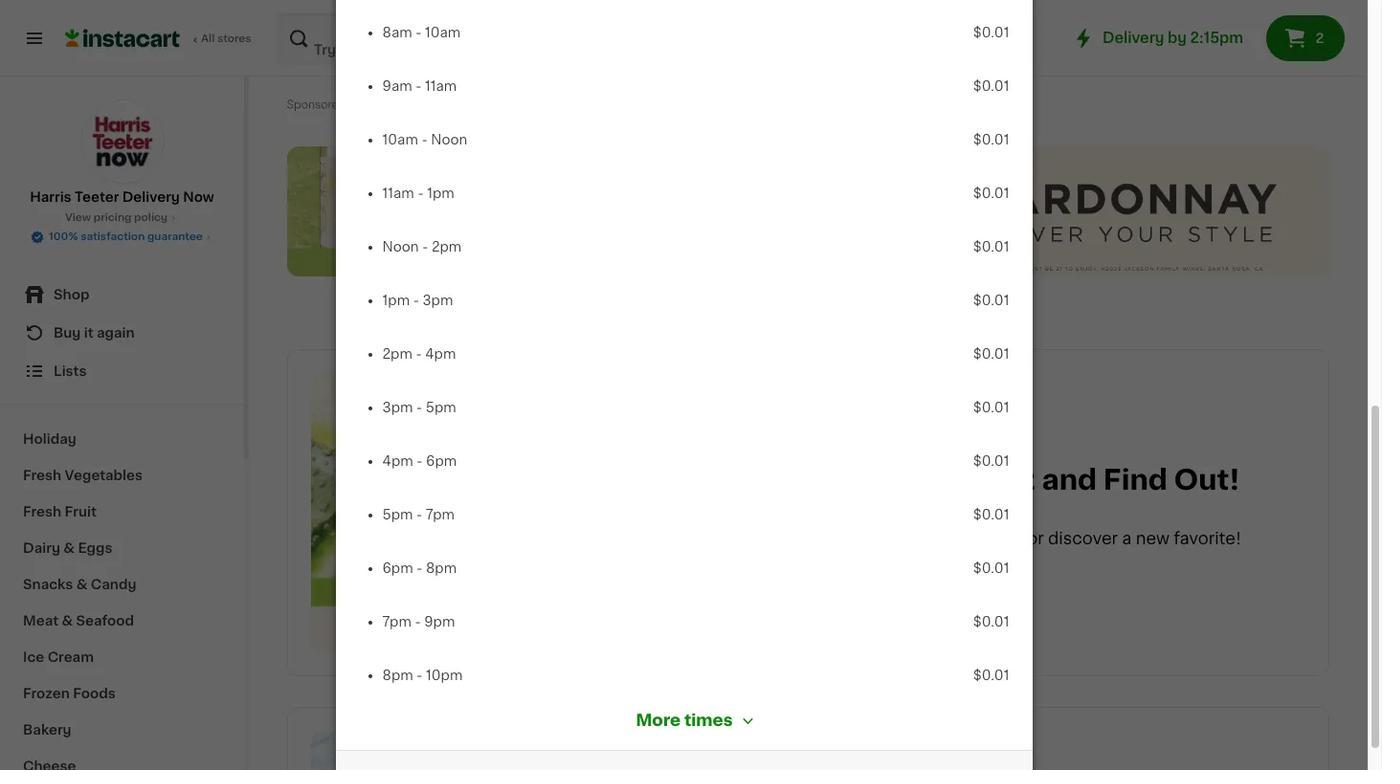 Task type: locate. For each thing, give the bounding box(es) containing it.
9pm
[[424, 615, 455, 629]]

8am - 10am
[[382, 26, 461, 39]]

1 vertical spatial 5pm
[[382, 508, 413, 522]]

new
[[1136, 531, 1170, 546]]

harris teeter delivery now
[[30, 190, 214, 204]]

take the quiz and find out!
[[831, 466, 1240, 494]]

delivery left the by
[[1103, 31, 1164, 45]]

all stores link
[[65, 11, 253, 65]]

ice
[[23, 651, 44, 664]]

- left 9pm
[[415, 615, 421, 629]]

& left candy
[[76, 578, 87, 592]]

0 vertical spatial 7pm
[[426, 508, 455, 522]]

foods
[[73, 687, 116, 701]]

10am right 8am at the top of page
[[425, 26, 461, 39]]

- right 9am
[[416, 79, 422, 93]]

fresh down holiday
[[23, 469, 61, 482]]

a
[[886, 531, 896, 546], [1122, 531, 1132, 546]]

1pm down 10am - noon in the left of the page
[[427, 187, 454, 200]]

1pm up 2pm - 4pm
[[382, 294, 410, 307]]

- up 2pm - 4pm
[[413, 294, 419, 307]]

9 $0.01 from the top
[[973, 455, 1009, 468]]

by
[[1168, 31, 1187, 45]]

view pricing policy link
[[65, 211, 179, 226]]

delivery by 2:15pm
[[1103, 31, 1243, 45]]

1 vertical spatial 8pm
[[382, 669, 413, 682]]

- for 3pm
[[413, 294, 419, 307]]

8pm - 10pm
[[382, 669, 463, 682]]

- left 10pm
[[417, 669, 423, 682]]

8 $0.01 from the top
[[973, 401, 1009, 414]]

11am
[[425, 79, 457, 93], [382, 187, 414, 200]]

8pm left 10pm
[[382, 669, 413, 682]]

10am
[[425, 26, 461, 39], [382, 133, 418, 146]]

1 horizontal spatial 11am
[[425, 79, 457, 93]]

1 $0.01 from the top
[[973, 26, 1009, 39]]

teeter
[[75, 190, 119, 204]]

sip
[[831, 531, 857, 546]]

5pm
[[426, 401, 456, 414], [382, 508, 413, 522]]

frozen foods
[[23, 687, 116, 701]]

banner image
[[287, 146, 1329, 276]]

0 horizontal spatial noon
[[382, 240, 419, 254]]

- down 2pm - 4pm
[[416, 401, 422, 414]]

0 vertical spatial &
[[63, 542, 75, 555]]

- up "6pm - 8pm"
[[416, 508, 422, 522]]

1pm - 3pm
[[382, 294, 453, 307]]

$0.01 for 10pm
[[973, 669, 1009, 682]]

$0.01 for noon
[[973, 133, 1009, 146]]

0 vertical spatial 6pm
[[426, 455, 457, 468]]

1 fresh from the top
[[23, 469, 61, 482]]

2pm
[[432, 240, 462, 254], [382, 347, 412, 361]]

- for noon
[[422, 133, 427, 146]]

$0.01 for 5pm
[[973, 401, 1009, 414]]

1 vertical spatial 6pm
[[382, 562, 413, 575]]

3 $0.01 from the top
[[973, 133, 1009, 146]]

- down 9am - 11am
[[422, 133, 427, 146]]

harris
[[30, 190, 71, 204]]

holiday
[[23, 433, 76, 446]]

harris teeter delivery now logo image
[[80, 100, 164, 184]]

7pm
[[426, 508, 455, 522], [382, 615, 411, 629]]


[[740, 714, 756, 729]]

take
[[831, 466, 900, 494]]

0 horizontal spatial a
[[886, 531, 896, 546]]

2
[[1316, 32, 1324, 45]]

13 $0.01 from the top
[[973, 669, 1009, 682]]

0 horizontal spatial 11am
[[382, 187, 414, 200]]

- for 2pm
[[422, 240, 428, 254]]

100% satisfaction guarantee
[[49, 232, 203, 242]]

2pm down "1pm - 3pm"
[[382, 347, 412, 361]]

- down "3pm - 5pm"
[[417, 455, 423, 468]]

0 horizontal spatial 7pm
[[382, 615, 411, 629]]

2 vertical spatial &
[[62, 614, 73, 628]]

fresh
[[23, 469, 61, 482], [23, 505, 61, 519]]

pricing
[[94, 212, 132, 223]]

3pm down noon - 2pm
[[423, 294, 453, 307]]

more
[[636, 713, 681, 729]]

$0.01 for 9pm
[[973, 615, 1009, 629]]

0 horizontal spatial 6pm
[[382, 562, 413, 575]]

0 horizontal spatial 10am
[[382, 133, 418, 146]]

2 fresh from the top
[[23, 505, 61, 519]]

&
[[63, 542, 75, 555], [76, 578, 87, 592], [62, 614, 73, 628]]

$0.01 for 6pm
[[973, 455, 1009, 468]]

instacart logo image
[[65, 27, 180, 50]]

meat & seafood link
[[11, 603, 233, 639]]

0 vertical spatial 10am
[[425, 26, 461, 39]]

4pm
[[425, 347, 456, 361], [382, 455, 413, 468]]

delivery up the policy
[[122, 190, 180, 204]]

7 $0.01 from the top
[[973, 347, 1009, 361]]

11 $0.01 from the top
[[973, 562, 1009, 575]]

6 $0.01 from the top
[[973, 294, 1009, 307]]

0 vertical spatial 3pm
[[423, 294, 453, 307]]

1 horizontal spatial 8pm
[[426, 562, 457, 575]]

0 vertical spatial fresh
[[23, 469, 61, 482]]

1 horizontal spatial 1pm
[[427, 187, 454, 200]]

4pm up 5pm - 7pm on the left bottom of the page
[[382, 455, 413, 468]]

1 vertical spatial 4pm
[[382, 455, 413, 468]]

$0.01 for 2pm
[[973, 240, 1009, 254]]

3pm - 5pm
[[382, 401, 456, 414]]

1 vertical spatial delivery
[[122, 190, 180, 204]]

is crisp your style? sip on a beloved repeat or discover a new favorite!
[[831, 510, 1241, 546]]

2 $0.01 from the top
[[973, 79, 1009, 93]]

crisp image
[[311, 373, 808, 653]]

a right the on at the bottom of page
[[886, 531, 896, 546]]

None search field
[[274, 11, 711, 65]]

frozen foods link
[[11, 676, 233, 712]]

- for 4pm
[[416, 347, 422, 361]]

- for 10pm
[[417, 669, 423, 682]]

now
[[183, 190, 214, 204]]

fresh fruit
[[23, 505, 97, 519]]

- for 7pm
[[416, 508, 422, 522]]

0 vertical spatial noon
[[431, 133, 467, 146]]

ice cream
[[23, 651, 94, 664]]

1 horizontal spatial 4pm
[[425, 347, 456, 361]]

0 horizontal spatial delivery
[[122, 190, 180, 204]]

2pm down '11am - 1pm'
[[432, 240, 462, 254]]

0 horizontal spatial 2pm
[[382, 347, 412, 361]]

28202 button
[[946, 11, 1061, 65]]

11am up noon - 2pm
[[382, 187, 414, 200]]

0 vertical spatial delivery
[[1103, 31, 1164, 45]]

11am right 9am
[[425, 79, 457, 93]]

8pm
[[426, 562, 457, 575], [382, 669, 413, 682]]

12 $0.01 from the top
[[973, 615, 1009, 629]]

harris teeter delivery now link
[[30, 100, 214, 207]]

fresh up dairy
[[23, 505, 61, 519]]

0 horizontal spatial 4pm
[[382, 455, 413, 468]]

noon
[[431, 133, 467, 146], [382, 240, 419, 254]]

7pm down "4pm - 6pm"
[[426, 508, 455, 522]]

fresh inside fresh fruit 'link'
[[23, 505, 61, 519]]

1 vertical spatial 1pm
[[382, 294, 410, 307]]

& for snacks
[[76, 578, 87, 592]]

sponsored image
[[287, 100, 345, 111]]

- up 7pm - 9pm
[[417, 562, 423, 575]]

noon down 9am - 11am
[[431, 133, 467, 146]]

4pm up "3pm - 5pm"
[[425, 347, 456, 361]]

7pm - 9pm
[[382, 615, 455, 629]]

a left new
[[1122, 531, 1132, 546]]

1pm
[[427, 187, 454, 200], [382, 294, 410, 307]]

- right 8am at the top of page
[[416, 26, 422, 39]]

the
[[907, 466, 962, 494]]

10am - noon
[[382, 133, 467, 146]]

1 horizontal spatial noon
[[431, 133, 467, 146]]

1 horizontal spatial a
[[1122, 531, 1132, 546]]

& inside "link"
[[76, 578, 87, 592]]

- up noon - 2pm
[[418, 187, 424, 200]]

fresh inside the fresh vegetables link
[[23, 469, 61, 482]]

10am down 9am
[[382, 133, 418, 146]]

1 horizontal spatial 6pm
[[426, 455, 457, 468]]

8pm up 9pm
[[426, 562, 457, 575]]

10 $0.01 from the top
[[973, 508, 1009, 522]]

- for 9pm
[[415, 615, 421, 629]]

bakery link
[[11, 712, 233, 748]]

5pm up "4pm - 6pm"
[[426, 401, 456, 414]]

$0.01 for 10am
[[973, 26, 1009, 39]]

3pm down 2pm - 4pm
[[382, 401, 413, 414]]

0 vertical spatial 2pm
[[432, 240, 462, 254]]

noon up "1pm - 3pm"
[[382, 240, 419, 254]]

lists
[[54, 365, 87, 378]]

1 a from the left
[[886, 531, 896, 546]]

0 horizontal spatial 5pm
[[382, 508, 413, 522]]

10pm
[[426, 669, 463, 682]]

2:15pm
[[1190, 31, 1243, 45]]

and
[[1042, 466, 1097, 494]]

1 horizontal spatial 5pm
[[426, 401, 456, 414]]

7pm left 9pm
[[382, 615, 411, 629]]

-
[[416, 26, 422, 39], [416, 79, 422, 93], [422, 133, 427, 146], [418, 187, 424, 200], [422, 240, 428, 254], [413, 294, 419, 307], [416, 347, 422, 361], [416, 401, 422, 414], [417, 455, 423, 468], [416, 508, 422, 522], [417, 562, 423, 575], [415, 615, 421, 629], [417, 669, 423, 682]]

$0.01
[[973, 26, 1009, 39], [973, 79, 1009, 93], [973, 133, 1009, 146], [973, 187, 1009, 200], [973, 240, 1009, 254], [973, 294, 1009, 307], [973, 347, 1009, 361], [973, 401, 1009, 414], [973, 455, 1009, 468], [973, 508, 1009, 522], [973, 562, 1009, 575], [973, 615, 1009, 629], [973, 669, 1009, 682]]

meat
[[23, 614, 58, 628]]

- up "3pm - 5pm"
[[416, 347, 422, 361]]

0 horizontal spatial 3pm
[[382, 401, 413, 414]]

1 vertical spatial &
[[76, 578, 87, 592]]

1 vertical spatial fresh
[[23, 505, 61, 519]]

find
[[1103, 466, 1168, 494]]

4 $0.01 from the top
[[973, 187, 1009, 200]]

100% satisfaction guarantee button
[[30, 226, 214, 245]]

- down '11am - 1pm'
[[422, 240, 428, 254]]

view pricing policy
[[65, 212, 168, 223]]

5 $0.01 from the top
[[973, 240, 1009, 254]]

1 horizontal spatial 7pm
[[426, 508, 455, 522]]

5pm up "6pm - 8pm"
[[382, 508, 413, 522]]

delivery
[[1103, 31, 1164, 45], [122, 190, 180, 204]]

6pm down 5pm - 7pm on the left bottom of the page
[[382, 562, 413, 575]]

it
[[84, 326, 93, 340]]

1 horizontal spatial delivery
[[1103, 31, 1164, 45]]

& left eggs
[[63, 542, 75, 555]]

& right meat
[[62, 614, 73, 628]]

frozen
[[23, 687, 70, 701]]

more times 
[[636, 713, 756, 729]]

6pm down "3pm - 5pm"
[[426, 455, 457, 468]]



Task type: describe. For each thing, give the bounding box(es) containing it.
candy
[[91, 578, 136, 592]]

- for 5pm
[[416, 401, 422, 414]]

1 vertical spatial 3pm
[[382, 401, 413, 414]]

$0.01 for 7pm
[[973, 508, 1009, 522]]

2 a from the left
[[1122, 531, 1132, 546]]

4pm - 6pm
[[382, 455, 457, 468]]

0 vertical spatial 5pm
[[426, 401, 456, 414]]

28202
[[977, 31, 1024, 45]]

0 vertical spatial 4pm
[[425, 347, 456, 361]]

cream
[[48, 651, 94, 664]]

out!
[[1174, 466, 1240, 494]]

holiday link
[[11, 421, 233, 458]]

snacks
[[23, 578, 73, 592]]

1 horizontal spatial 3pm
[[423, 294, 453, 307]]

quiz
[[968, 466, 1035, 494]]

discover
[[1048, 531, 1118, 546]]

8am
[[382, 26, 412, 39]]

on
[[861, 531, 882, 546]]

dairy
[[23, 542, 60, 555]]

fresh vegetables
[[23, 469, 143, 482]]

$0.01 for 3pm
[[973, 294, 1009, 307]]

stores
[[217, 34, 251, 44]]

again
[[97, 326, 135, 340]]

1 horizontal spatial 10am
[[425, 26, 461, 39]]

& for dairy
[[63, 542, 75, 555]]

repeat
[[970, 531, 1023, 546]]

style?
[[937, 510, 987, 525]]

your
[[897, 510, 933, 525]]

lists link
[[11, 352, 233, 391]]

times
[[684, 713, 733, 729]]

noon - 2pm
[[382, 240, 462, 254]]

or
[[1027, 531, 1044, 546]]

all
[[201, 34, 215, 44]]

- for 10am
[[416, 26, 422, 39]]

dairy & eggs link
[[11, 530, 233, 567]]

satisfaction
[[81, 232, 145, 242]]

dairy & eggs
[[23, 542, 112, 555]]

eggs
[[78, 542, 112, 555]]

delivery inside delivery by 2:15pm "link"
[[1103, 31, 1164, 45]]

buy it again link
[[11, 314, 233, 352]]

fresh fruit link
[[11, 494, 233, 530]]

buy it again
[[54, 326, 135, 340]]

1 vertical spatial 11am
[[382, 187, 414, 200]]

ice cream link
[[11, 639, 233, 676]]

2pm - 4pm
[[382, 347, 456, 361]]

policy
[[134, 212, 168, 223]]

guarantee
[[147, 232, 203, 242]]

delivery inside harris teeter delivery now link
[[122, 190, 180, 204]]

100%
[[49, 232, 78, 242]]

$0.01 for 11am
[[973, 79, 1009, 93]]

shop link
[[11, 276, 233, 314]]

fruit
[[65, 505, 97, 519]]

seafood
[[76, 614, 134, 628]]

- for 1pm
[[418, 187, 424, 200]]

crisp
[[849, 510, 893, 525]]

1 vertical spatial 2pm
[[382, 347, 412, 361]]

buy
[[54, 326, 81, 340]]

1 vertical spatial 7pm
[[382, 615, 411, 629]]

$0.01 for 8pm
[[973, 562, 1009, 575]]

0 horizontal spatial 8pm
[[382, 669, 413, 682]]

- for 6pm
[[417, 455, 423, 468]]

snacks & candy
[[23, 578, 136, 592]]

1 horizontal spatial 2pm
[[432, 240, 462, 254]]

$0.01 for 1pm
[[973, 187, 1009, 200]]

all stores
[[201, 34, 251, 44]]

1 vertical spatial 10am
[[382, 133, 418, 146]]

beloved
[[900, 531, 966, 546]]

9am
[[382, 79, 412, 93]]

& for meat
[[62, 614, 73, 628]]

- for 11am
[[416, 79, 422, 93]]

11am - 1pm
[[382, 187, 454, 200]]

fresh vegetables link
[[11, 458, 233, 494]]

is
[[831, 510, 845, 525]]

favorite!
[[1174, 531, 1241, 546]]

- for 8pm
[[417, 562, 423, 575]]

1 vertical spatial noon
[[382, 240, 419, 254]]

0 vertical spatial 1pm
[[427, 187, 454, 200]]

5pm - 7pm
[[382, 508, 455, 522]]

meat & seafood
[[23, 614, 134, 628]]

0 vertical spatial 11am
[[425, 79, 457, 93]]

fresh for fresh vegetables
[[23, 469, 61, 482]]

bakery
[[23, 724, 71, 737]]

2 button
[[1266, 15, 1345, 61]]

6pm - 8pm
[[382, 562, 457, 575]]

snacks & candy link
[[11, 567, 233, 603]]

9am - 11am
[[382, 79, 457, 93]]

delivery by 2:15pm link
[[1072, 27, 1243, 50]]

fresh for fresh fruit
[[23, 505, 61, 519]]

shop
[[54, 288, 89, 302]]

0 horizontal spatial 1pm
[[382, 294, 410, 307]]

$0.01 for 4pm
[[973, 347, 1009, 361]]

0 vertical spatial 8pm
[[426, 562, 457, 575]]



Task type: vqa. For each thing, say whether or not it's contained in the screenshot.
"28202" popup button
yes



